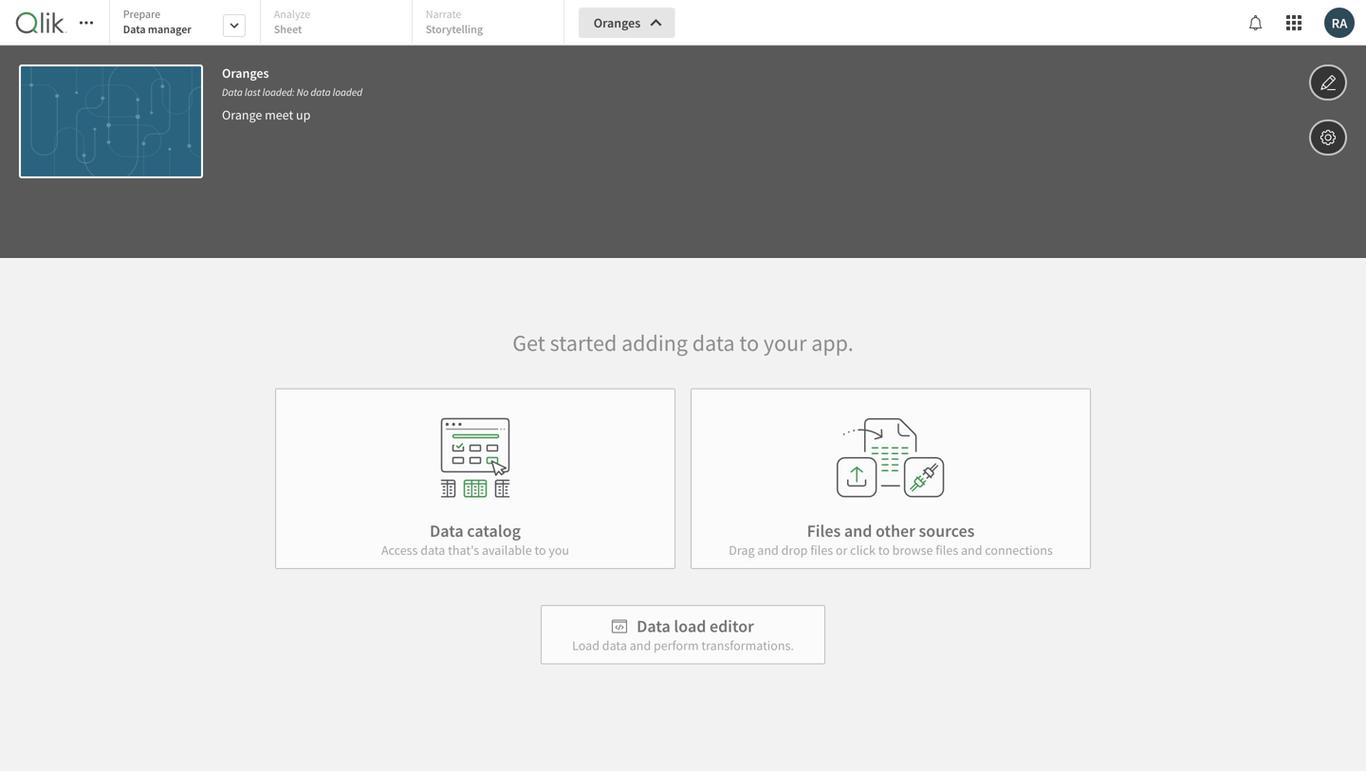 Task type: vqa. For each thing, say whether or not it's contained in the screenshot.
Play story
no



Task type: describe. For each thing, give the bounding box(es) containing it.
get started adding data to your app.
[[513, 329, 854, 357]]

data load editor
[[637, 616, 754, 637]]

browse
[[893, 542, 933, 559]]

meet
[[265, 106, 293, 123]]

data right load
[[602, 637, 627, 654]]

data inside the prepare data manager
[[123, 22, 146, 37]]

data inside data catalog access data that's available to you
[[430, 521, 464, 542]]

data left load
[[637, 616, 671, 637]]

app options image
[[1320, 126, 1337, 149]]

last
[[245, 85, 261, 99]]

2 files from the left
[[936, 542, 959, 559]]

prepare data manager
[[123, 7, 191, 37]]

to inside files and other sources drag and drop files or click to browse files and connections
[[878, 542, 890, 559]]

data inside oranges data last loaded: no data loaded orange meet up
[[222, 85, 243, 99]]

perform
[[654, 637, 699, 654]]

drop
[[782, 542, 808, 559]]

connections
[[985, 542, 1053, 559]]

click
[[850, 542, 876, 559]]

orange
[[222, 106, 262, 123]]

you
[[549, 542, 569, 559]]

adding
[[622, 329, 688, 357]]

sources
[[919, 521, 975, 542]]

and left connections
[[961, 542, 983, 559]]

editor
[[710, 616, 754, 637]]

other
[[876, 521, 916, 542]]

load data and perform transformations.
[[572, 637, 794, 654]]

your
[[764, 329, 807, 357]]

files and other sources drag and drop files or click to browse files and connections
[[729, 521, 1053, 559]]

up
[[296, 106, 311, 123]]

prepare
[[123, 7, 160, 21]]



Task type: locate. For each thing, give the bounding box(es) containing it.
oranges inside oranges 'dropdown button'
[[594, 14, 641, 31]]

1 horizontal spatial files
[[936, 542, 959, 559]]

oranges for oranges
[[594, 14, 641, 31]]

no
[[297, 85, 309, 99]]

to
[[740, 329, 759, 357], [535, 542, 546, 559], [878, 542, 890, 559]]

data
[[123, 22, 146, 37], [222, 85, 243, 99], [430, 521, 464, 542], [637, 616, 671, 637]]

files
[[811, 542, 833, 559], [936, 542, 959, 559]]

oranges for oranges data last loaded: no data loaded orange meet up
[[222, 65, 269, 82]]

to inside data catalog access data that's available to you
[[535, 542, 546, 559]]

started
[[550, 329, 617, 357]]

1 horizontal spatial oranges
[[594, 14, 641, 31]]

manager
[[148, 22, 191, 37]]

available
[[482, 542, 532, 559]]

oranges
[[594, 14, 641, 31], [222, 65, 269, 82]]

files
[[807, 521, 841, 542]]

1 files from the left
[[811, 542, 833, 559]]

data
[[311, 85, 331, 99], [693, 329, 735, 357], [421, 542, 445, 559], [602, 637, 627, 654]]

data left that's
[[421, 542, 445, 559]]

oranges inside oranges data last loaded: no data loaded orange meet up
[[222, 65, 269, 82]]

and right drag
[[758, 542, 779, 559]]

ra
[[1332, 14, 1348, 32]]

to left your at the right top of page
[[740, 329, 759, 357]]

oranges data last loaded: no data loaded orange meet up
[[222, 65, 363, 123]]

0 horizontal spatial files
[[811, 542, 833, 559]]

to left you
[[535, 542, 546, 559]]

ra toolbar
[[0, 0, 1367, 258]]

and
[[844, 521, 872, 542], [758, 542, 779, 559], [961, 542, 983, 559], [630, 637, 651, 654]]

data down prepare
[[123, 22, 146, 37]]

data inside oranges data last loaded: no data loaded orange meet up
[[311, 85, 331, 99]]

data left 'catalog'
[[430, 521, 464, 542]]

oranges button
[[579, 8, 675, 38]]

0 vertical spatial oranges
[[594, 14, 641, 31]]

access
[[381, 542, 418, 559]]

data right no
[[311, 85, 331, 99]]

files left or
[[811, 542, 833, 559]]

0 horizontal spatial oranges
[[222, 65, 269, 82]]

app.
[[812, 329, 854, 357]]

data inside data catalog access data that's available to you
[[421, 542, 445, 559]]

drag
[[729, 542, 755, 559]]

and left perform
[[630, 637, 651, 654]]

data right adding
[[693, 329, 735, 357]]

loaded
[[333, 85, 363, 99]]

data left last
[[222, 85, 243, 99]]

load
[[674, 616, 706, 637]]

0 horizontal spatial to
[[535, 542, 546, 559]]

files right browse
[[936, 542, 959, 559]]

and right files
[[844, 521, 872, 542]]

to right click
[[878, 542, 890, 559]]

edit image
[[1320, 71, 1337, 94]]

get
[[513, 329, 546, 357]]

loaded:
[[263, 85, 295, 99]]

1 horizontal spatial to
[[740, 329, 759, 357]]

2 horizontal spatial to
[[878, 542, 890, 559]]

transformations.
[[702, 637, 794, 654]]

1 vertical spatial oranges
[[222, 65, 269, 82]]

get started adding data to your app. application
[[0, 0, 1367, 772]]

load
[[572, 637, 600, 654]]

that's
[[448, 542, 479, 559]]

data catalog access data that's available to you
[[381, 521, 569, 559]]

catalog
[[467, 521, 521, 542]]

or
[[836, 542, 848, 559]]

ra button
[[1325, 8, 1355, 38]]



